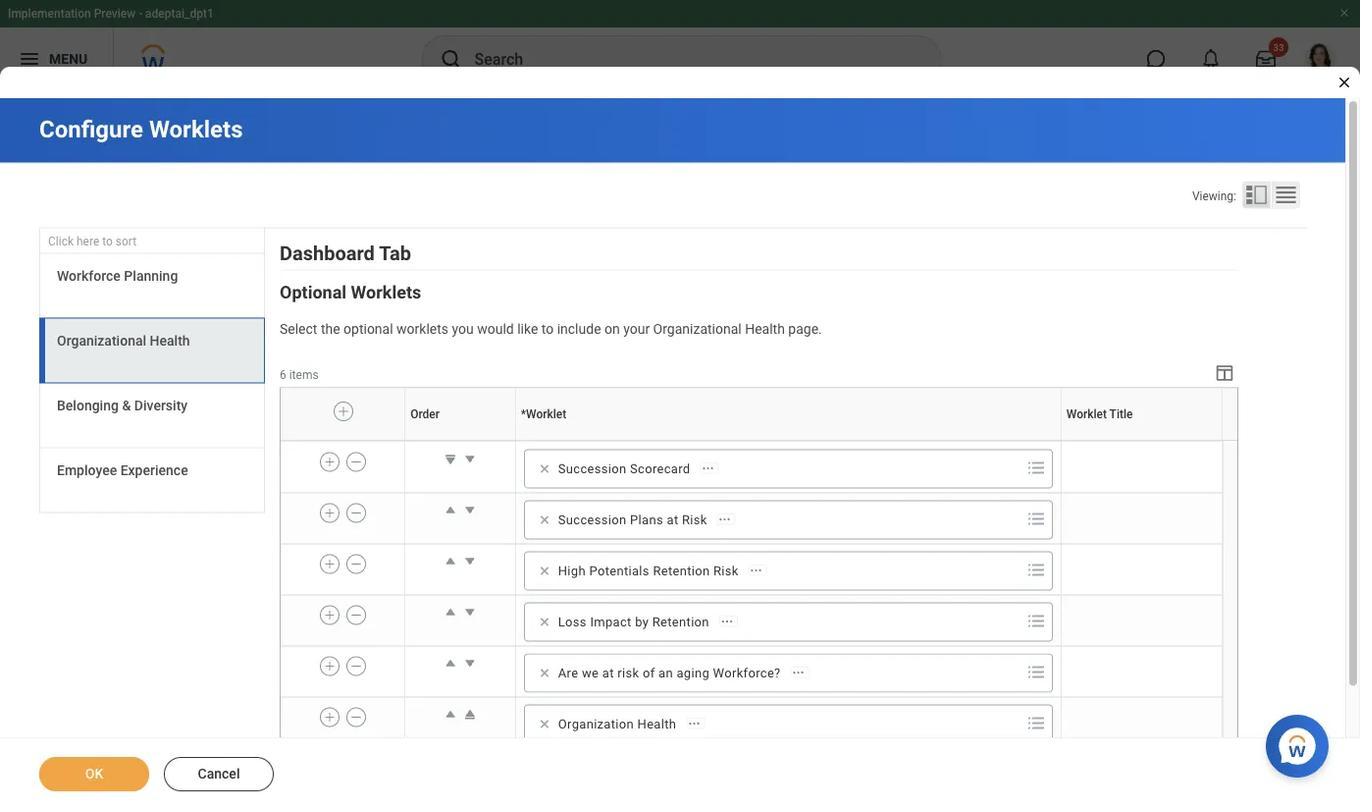 Task type: describe. For each thing, give the bounding box(es) containing it.
*
[[521, 407, 526, 421]]

minus image for organization health
[[350, 708, 363, 726]]

row element containing high potentials retention risk
[[281, 544, 1223, 595]]

plus image for succession plans at risk
[[323, 504, 337, 522]]

x small image for high potentials retention risk
[[535, 561, 555, 581]]

caret up image for row element containing are we at risk of an aging workforce?
[[441, 653, 460, 673]]

list box inside configure worklets 'main content'
[[39, 254, 265, 513]]

caret top image
[[460, 704, 480, 724]]

notifications large image
[[1202, 49, 1222, 69]]

plans
[[630, 512, 664, 527]]

optional worklets button
[[280, 282, 421, 303]]

optional
[[344, 321, 393, 337]]

prompts image for organization health
[[1025, 711, 1048, 735]]

here
[[77, 234, 99, 248]]

planning
[[124, 268, 178, 284]]

are we at risk of an aging workforce? element
[[558, 664, 781, 682]]

row element containing succession plans at risk
[[281, 493, 1223, 544]]

3 minus image from the top
[[350, 606, 363, 624]]

related actions image for succession scorecard
[[702, 462, 715, 475]]

belonging
[[57, 397, 119, 414]]

employee experience
[[57, 462, 188, 478]]

adeptai_dpt1
[[145, 7, 214, 21]]

navigation pane region
[[39, 228, 265, 518]]

row element containing order
[[281, 388, 1227, 441]]

succession for succession scorecard
[[558, 461, 627, 476]]

cancel button
[[164, 757, 274, 791]]

succession plans at risk, press delete to clear value. option
[[531, 508, 742, 532]]

diversity
[[134, 397, 188, 414]]

the
[[321, 321, 340, 337]]

workforce
[[57, 268, 121, 284]]

organization health, press delete to clear value. option
[[531, 712, 711, 736]]

ok button
[[39, 757, 149, 791]]

caret down image for caret up image at the left of page
[[460, 602, 480, 622]]

&
[[122, 397, 131, 414]]

caret down image for caret bottom image
[[460, 449, 480, 469]]

profile logan mcneil element
[[1294, 37, 1349, 81]]

inbox large image
[[1257, 49, 1276, 69]]

an
[[659, 666, 674, 680]]

x small image for succession scorecard
[[535, 459, 555, 479]]

high potentials retention risk element
[[558, 562, 739, 580]]

1 vertical spatial retention
[[653, 615, 710, 629]]

related actions image for loss impact by retention
[[721, 615, 734, 629]]

0 vertical spatial retention
[[653, 564, 710, 578]]

preview
[[94, 7, 136, 21]]

workforce planning
[[57, 268, 178, 284]]

worklet title
[[1067, 407, 1134, 421]]

worklet column header
[[516, 441, 1062, 442]]

high potentials retention risk, press delete to clear value. option
[[531, 559, 773, 583]]

row element containing loss impact by retention
[[281, 595, 1223, 646]]

6 items
[[280, 368, 319, 381]]

are we at risk of an aging workforce?
[[558, 666, 781, 680]]

by
[[636, 615, 649, 629]]

organizational health
[[57, 333, 190, 349]]

health for organization health
[[638, 717, 677, 731]]

minus image for high
[[350, 555, 363, 573]]

optional worklets group
[[280, 280, 1239, 764]]

would
[[477, 321, 514, 337]]

worklets
[[397, 321, 449, 337]]

minus image for succession plans at risk
[[350, 504, 363, 522]]

high potentials retention risk
[[558, 564, 739, 578]]

workday assistant region
[[1267, 707, 1337, 778]]

aging
[[677, 666, 710, 680]]

plus image for loss impact by retention
[[323, 606, 337, 624]]

worklets for configure worklets
[[149, 115, 243, 143]]

optional worklets
[[280, 282, 421, 303]]

organizational inside 'navigation pane' region
[[57, 333, 146, 349]]

1 horizontal spatial title
[[1143, 441, 1145, 442]]

succession for succession plans at risk
[[558, 512, 627, 527]]

related actions image for are we at risk of an aging workforce?
[[792, 666, 806, 680]]

organization
[[558, 717, 634, 731]]

order column header
[[405, 441, 516, 442]]

organization health element
[[558, 715, 677, 733]]

related actions image for succession plans at risk
[[718, 513, 732, 527]]

prompts image for high potentials retention risk
[[1025, 558, 1048, 582]]

loss impact by retention, press delete to clear value. option
[[531, 610, 744, 634]]

cancel
[[198, 766, 240, 782]]

sort
[[116, 234, 137, 248]]

prompts image for are we at risk of an aging workforce?
[[1025, 660, 1048, 684]]

order worklet worklet title
[[459, 441, 1145, 442]]

at for risk
[[603, 666, 614, 680]]

plus image for are we at risk of an aging workforce?
[[323, 657, 337, 675]]

click here to sort button
[[39, 228, 265, 254]]

configure worklets
[[39, 115, 243, 143]]

caret down image for are
[[460, 653, 480, 673]]

employee
[[57, 462, 117, 478]]

implementation
[[8, 7, 91, 21]]

optional
[[280, 282, 347, 303]]

minus image for succession
[[350, 453, 363, 471]]

loss
[[558, 615, 587, 629]]

x small image for loss impact by retention
[[535, 612, 555, 632]]

row element containing succession scorecard
[[281, 442, 1223, 493]]

x small image for organization health
[[535, 714, 555, 734]]

to inside the optional worklets group
[[542, 321, 554, 337]]

row element containing are we at risk of an aging workforce?
[[281, 646, 1223, 697]]

x small image for are we at risk of an aging workforce?
[[535, 663, 555, 683]]

prompts image for succession scorecard
[[1025, 456, 1048, 480]]

close configure worklets image
[[1337, 75, 1353, 90]]

caret up image for row element containing organization health
[[441, 704, 460, 724]]

* worklet
[[521, 407, 567, 421]]

ok
[[85, 766, 103, 782]]

viewing: option group
[[1193, 181, 1307, 213]]

risk for succession plans at risk
[[682, 512, 708, 527]]

related actions image for high potentials retention risk
[[750, 564, 764, 578]]



Task type: locate. For each thing, give the bounding box(es) containing it.
5 row element from the top
[[281, 595, 1223, 646]]

worklets inside group
[[351, 282, 421, 303]]

2 plus image from the top
[[323, 657, 337, 675]]

close environment banner image
[[1339, 7, 1351, 19]]

configure worklets dialog
[[0, 0, 1361, 809]]

1 minus image from the top
[[350, 504, 363, 522]]

0 vertical spatial order
[[411, 407, 440, 421]]

dashboard tab
[[280, 242, 411, 265]]

order
[[411, 407, 440, 421], [459, 441, 462, 442]]

Toggle to Grid view radio
[[1273, 181, 1301, 209]]

related actions image right plans
[[718, 513, 732, 527]]

2 succession from the top
[[558, 512, 627, 527]]

prompts image
[[1025, 456, 1048, 480], [1025, 507, 1048, 531], [1025, 558, 1048, 582], [1025, 711, 1048, 735]]

caret up image for row element containing high potentials retention risk
[[441, 551, 460, 571]]

0 vertical spatial caret down image
[[460, 449, 480, 469]]

risk inside succession plans at risk element
[[682, 512, 708, 527]]

1 x small image from the top
[[535, 561, 555, 581]]

0 vertical spatial at
[[667, 512, 679, 527]]

order up caret bottom image
[[459, 441, 462, 442]]

order up order column header
[[411, 407, 440, 421]]

0 vertical spatial x small image
[[535, 561, 555, 581]]

at for risk
[[667, 512, 679, 527]]

caret down image up caret up image at the left of page
[[460, 551, 480, 571]]

0 vertical spatial succession
[[558, 461, 627, 476]]

caret down image up caret top icon
[[460, 653, 480, 673]]

risk inside high potentials retention risk element
[[714, 564, 739, 578]]

health up diversity
[[150, 333, 190, 349]]

are we at risk of an aging workforce?, press delete to clear value. option
[[531, 661, 816, 685]]

retention
[[653, 564, 710, 578], [653, 615, 710, 629]]

list box
[[39, 254, 265, 513]]

1 vertical spatial caret down image
[[460, 551, 480, 571]]

dashboard
[[280, 242, 375, 265]]

7 row element from the top
[[281, 697, 1223, 748]]

1 horizontal spatial order
[[459, 441, 462, 442]]

succession plans at risk element
[[558, 511, 708, 529]]

2 caret up image from the top
[[441, 551, 460, 571]]

1 plus image from the top
[[323, 555, 337, 573]]

related actions image inside succession plans at risk, press delete to clear value. option
[[718, 513, 732, 527]]

we
[[582, 666, 599, 680]]

you
[[452, 321, 474, 337]]

title
[[1110, 407, 1134, 421], [1143, 441, 1145, 442]]

caret down image
[[460, 449, 480, 469], [460, 602, 480, 622]]

x small image
[[535, 561, 555, 581], [535, 714, 555, 734]]

2 caret down image from the top
[[460, 602, 480, 622]]

1 vertical spatial plus image
[[323, 657, 337, 675]]

0 vertical spatial minus image
[[350, 504, 363, 522]]

1 vertical spatial x small image
[[535, 714, 555, 734]]

succession up succession plans at risk element
[[558, 461, 627, 476]]

1 vertical spatial minus image
[[350, 708, 363, 726]]

workforce?
[[713, 666, 781, 680]]

0 horizontal spatial worklets
[[149, 115, 243, 143]]

related actions image down aging
[[688, 717, 701, 731]]

3 prompts image from the top
[[1025, 558, 1048, 582]]

1 vertical spatial caret down image
[[460, 602, 480, 622]]

succession scorecard, press delete to clear value. option
[[531, 457, 725, 481]]

1 row element from the top
[[281, 388, 1227, 441]]

1 horizontal spatial related actions image
[[792, 666, 806, 680]]

health inside organization health element
[[638, 717, 677, 731]]

x small image left loss
[[535, 612, 555, 632]]

order for order worklet worklet title
[[459, 441, 462, 442]]

title inside row element
[[1110, 407, 1134, 421]]

1 vertical spatial order
[[459, 441, 462, 442]]

select
[[280, 321, 318, 337]]

order inside row element
[[411, 407, 440, 421]]

related actions image inside succession scorecard, press delete to clear value. option
[[702, 462, 715, 475]]

3 x small image from the top
[[535, 612, 555, 632]]

x small image down * worklet
[[535, 459, 555, 479]]

plus image for high potentials retention risk
[[323, 555, 337, 573]]

2 caret down image from the top
[[460, 551, 480, 571]]

2 minus image from the top
[[350, 555, 363, 573]]

health left page.
[[745, 321, 785, 337]]

experience
[[120, 462, 188, 478]]

4 caret up image from the top
[[441, 704, 460, 724]]

2 minus image from the top
[[350, 708, 363, 726]]

organization health
[[558, 717, 677, 731]]

like
[[518, 321, 538, 337]]

0 vertical spatial risk
[[682, 512, 708, 527]]

caret down image
[[460, 500, 480, 520], [460, 551, 480, 571], [460, 653, 480, 673]]

1 horizontal spatial to
[[542, 321, 554, 337]]

3 row element from the top
[[281, 493, 1223, 544]]

0 vertical spatial plus image
[[323, 555, 337, 573]]

risk
[[682, 512, 708, 527], [714, 564, 739, 578]]

viewing:
[[1193, 189, 1237, 203]]

caret up image for row element containing succession plans at risk
[[441, 500, 460, 520]]

scorecard
[[630, 461, 691, 476]]

related actions image up workforce?
[[721, 615, 734, 629]]

plus image
[[337, 402, 351, 420], [323, 453, 337, 471], [323, 504, 337, 522], [323, 606, 337, 624], [323, 708, 337, 726]]

x small image inside are we at risk of an aging workforce?, press delete to clear value. option
[[535, 663, 555, 683]]

1 succession from the top
[[558, 461, 627, 476]]

succession scorecard element
[[558, 460, 691, 478]]

0 vertical spatial caret down image
[[460, 500, 480, 520]]

related actions image right "scorecard"
[[702, 462, 715, 475]]

1 vertical spatial to
[[542, 321, 554, 337]]

2 prompts image from the top
[[1025, 660, 1048, 684]]

0 vertical spatial prompts image
[[1025, 609, 1048, 633]]

prompts image for loss impact by retention
[[1025, 609, 1048, 633]]

x small image inside succession plans at risk, press delete to clear value. option
[[535, 510, 555, 530]]

1 horizontal spatial at
[[667, 512, 679, 527]]

0 horizontal spatial organizational
[[57, 333, 146, 349]]

to inside popup button
[[102, 234, 113, 248]]

implementation preview -   adeptai_dpt1
[[8, 7, 214, 21]]

4 row element from the top
[[281, 544, 1223, 595]]

impact
[[591, 615, 632, 629]]

1 prompts image from the top
[[1025, 609, 1048, 633]]

1 caret up image from the top
[[441, 500, 460, 520]]

to
[[102, 234, 113, 248], [542, 321, 554, 337]]

1 vertical spatial related actions image
[[792, 666, 806, 680]]

related actions image
[[702, 462, 715, 475], [718, 513, 732, 527], [721, 615, 734, 629], [688, 717, 701, 731]]

list box containing workforce planning
[[39, 254, 265, 513]]

1 prompts image from the top
[[1025, 456, 1048, 480]]

1 horizontal spatial worklets
[[351, 282, 421, 303]]

1 minus image from the top
[[350, 453, 363, 471]]

1 vertical spatial title
[[1143, 441, 1145, 442]]

succession
[[558, 461, 627, 476], [558, 512, 627, 527]]

succession inside succession plans at risk element
[[558, 512, 627, 527]]

1 x small image from the top
[[535, 459, 555, 479]]

x small image left high
[[535, 561, 555, 581]]

select the optional worklets you would like to include on your organizational health page.
[[280, 321, 823, 337]]

caret bottom image
[[441, 449, 460, 469]]

worklet
[[526, 407, 567, 421], [1067, 407, 1108, 421], [787, 441, 790, 442], [1140, 441, 1143, 442]]

2 row element from the top
[[281, 442, 1223, 493]]

on
[[605, 321, 620, 337]]

health for organizational health
[[150, 333, 190, 349]]

0 horizontal spatial order
[[411, 407, 440, 421]]

health inside 'navigation pane' region
[[150, 333, 190, 349]]

your
[[624, 321, 650, 337]]

0 vertical spatial related actions image
[[750, 564, 764, 578]]

x small image inside loss impact by retention, press delete to clear value. option
[[535, 612, 555, 632]]

6
[[280, 368, 286, 381]]

health
[[745, 321, 785, 337], [150, 333, 190, 349], [638, 717, 677, 731]]

to left sort
[[102, 234, 113, 248]]

plus image
[[323, 555, 337, 573], [323, 657, 337, 675]]

worklet title column header
[[1062, 441, 1223, 442]]

0 horizontal spatial at
[[603, 666, 614, 680]]

4 x small image from the top
[[535, 663, 555, 683]]

at
[[667, 512, 679, 527], [603, 666, 614, 680]]

2 prompts image from the top
[[1025, 507, 1048, 531]]

related actions image inside organization health, press delete to clear value. option
[[688, 717, 701, 731]]

caret down image down caret bottom image
[[460, 500, 480, 520]]

retention right by
[[653, 615, 710, 629]]

1 horizontal spatial health
[[638, 717, 677, 731]]

row element containing organization health
[[281, 697, 1223, 748]]

2 x small image from the top
[[535, 510, 555, 530]]

minus image
[[350, 453, 363, 471], [350, 555, 363, 573], [350, 606, 363, 624], [350, 657, 363, 675]]

minus image
[[350, 504, 363, 522], [350, 708, 363, 726]]

1 vertical spatial prompts image
[[1025, 660, 1048, 684]]

items
[[289, 368, 319, 381]]

implementation preview -   adeptai_dpt1 banner
[[0, 0, 1361, 90]]

3 caret up image from the top
[[441, 653, 460, 673]]

worklets for optional worklets
[[351, 282, 421, 303]]

1 vertical spatial worklets
[[351, 282, 421, 303]]

x small image left organization
[[535, 714, 555, 734]]

order for order
[[411, 407, 440, 421]]

health down the of
[[638, 717, 677, 731]]

2 horizontal spatial health
[[745, 321, 785, 337]]

2 x small image from the top
[[535, 714, 555, 734]]

page.
[[789, 321, 823, 337]]

caret down image for high
[[460, 551, 480, 571]]

0 horizontal spatial risk
[[682, 512, 708, 527]]

0 horizontal spatial to
[[102, 234, 113, 248]]

0 horizontal spatial title
[[1110, 407, 1134, 421]]

minus image for are
[[350, 657, 363, 675]]

succession left plans
[[558, 512, 627, 527]]

caret up image
[[441, 500, 460, 520], [441, 551, 460, 571], [441, 653, 460, 673], [441, 704, 460, 724]]

caret up image
[[441, 602, 460, 622]]

x small image inside the high potentials retention risk, press delete to clear value. option
[[535, 561, 555, 581]]

succession plans at risk
[[558, 512, 708, 527]]

organizational right your
[[654, 321, 742, 337]]

row element
[[281, 388, 1227, 441], [281, 442, 1223, 493], [281, 493, 1223, 544], [281, 544, 1223, 595], [281, 595, 1223, 646], [281, 646, 1223, 697], [281, 697, 1223, 748]]

1 vertical spatial at
[[603, 666, 614, 680]]

-
[[139, 7, 142, 21]]

4 prompts image from the top
[[1025, 711, 1048, 735]]

4 minus image from the top
[[350, 657, 363, 675]]

x small image left succession plans at risk element
[[535, 510, 555, 530]]

tab
[[379, 242, 411, 265]]

2 vertical spatial caret down image
[[460, 653, 480, 673]]

risk
[[618, 666, 640, 680]]

organizational
[[654, 321, 742, 337], [57, 333, 146, 349]]

to right like
[[542, 321, 554, 337]]

succession inside "succession scorecard" element
[[558, 461, 627, 476]]

loss impact by retention
[[558, 615, 710, 629]]

1 caret down image from the top
[[460, 449, 480, 469]]

0 vertical spatial title
[[1110, 407, 1134, 421]]

6 row element from the top
[[281, 646, 1223, 697]]

potentials
[[590, 564, 650, 578]]

1 horizontal spatial risk
[[714, 564, 739, 578]]

organizational inside the optional worklets group
[[654, 321, 742, 337]]

0 vertical spatial worklets
[[149, 115, 243, 143]]

x small image for succession plans at risk
[[535, 510, 555, 530]]

1 caret down image from the top
[[460, 500, 480, 520]]

0 vertical spatial to
[[102, 234, 113, 248]]

0 horizontal spatial health
[[150, 333, 190, 349]]

worklets
[[149, 115, 243, 143], [351, 282, 421, 303]]

prompts image
[[1025, 609, 1048, 633], [1025, 660, 1048, 684]]

related actions image
[[750, 564, 764, 578], [792, 666, 806, 680]]

succession scorecard
[[558, 461, 691, 476]]

x small image left are
[[535, 663, 555, 683]]

retention down plans
[[653, 564, 710, 578]]

of
[[643, 666, 655, 680]]

include
[[557, 321, 601, 337]]

prompts image for succession plans at risk
[[1025, 507, 1048, 531]]

related actions image inside loss impact by retention, press delete to clear value. option
[[721, 615, 734, 629]]

related actions image inside the high potentials retention risk, press delete to clear value. option
[[750, 564, 764, 578]]

1 horizontal spatial organizational
[[654, 321, 742, 337]]

click to view/edit grid preferences image
[[1215, 362, 1236, 383]]

organizational down workforce
[[57, 333, 146, 349]]

at right the we
[[603, 666, 614, 680]]

x small image
[[535, 459, 555, 479], [535, 510, 555, 530], [535, 612, 555, 632], [535, 663, 555, 683]]

1 vertical spatial risk
[[714, 564, 739, 578]]

loss impact by retention element
[[558, 613, 710, 631]]

x small image inside succession scorecard, press delete to clear value. option
[[535, 459, 555, 479]]

search image
[[439, 47, 463, 71]]

3 caret down image from the top
[[460, 653, 480, 673]]

click here to sort
[[48, 234, 137, 248]]

at right plans
[[667, 512, 679, 527]]

1 vertical spatial succession
[[558, 512, 627, 527]]

belonging & diversity
[[57, 397, 188, 414]]

risk for high potentials retention risk
[[714, 564, 739, 578]]

plus image for organization health
[[323, 708, 337, 726]]

are
[[558, 666, 579, 680]]

configure
[[39, 115, 143, 143]]

0 horizontal spatial related actions image
[[750, 564, 764, 578]]

configure worklets main content
[[0, 98, 1361, 809]]

Toggle to List Detail view radio
[[1243, 181, 1272, 209]]

related actions image for organization health
[[688, 717, 701, 731]]

high
[[558, 564, 586, 578]]

click
[[48, 234, 74, 248]]



Task type: vqa. For each thing, say whether or not it's contained in the screenshot.
Close Business Process Definitions icon
no



